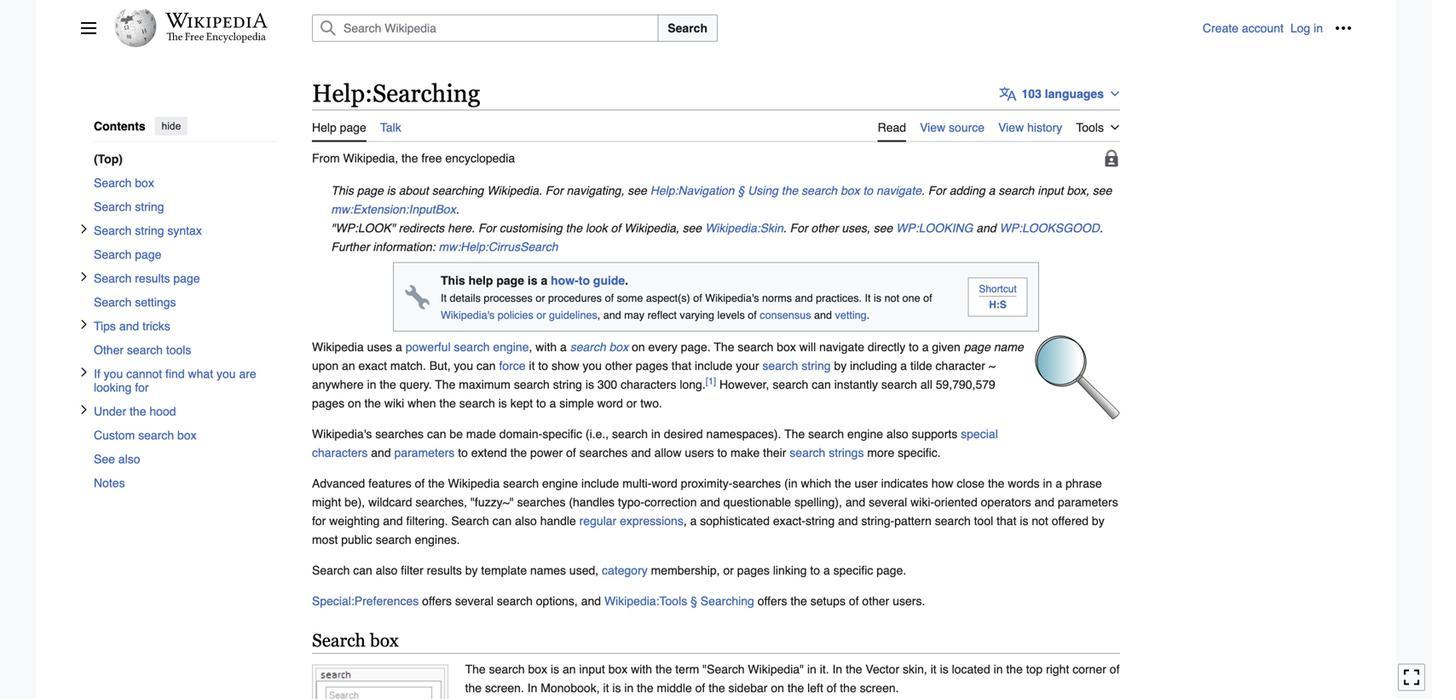 Task type: vqa. For each thing, say whether or not it's contained in the screenshot.
Operators
yes



Task type: describe. For each thing, give the bounding box(es) containing it.
a up setups
[[824, 564, 831, 578]]

the inside by including a tilde character ~ anywhere in the query. the maximum search string is 300 characters long.
[[380, 378, 396, 392]]

encyclopedia
[[446, 152, 515, 165]]

procedures
[[548, 292, 602, 305]]

may
[[625, 309, 645, 322]]

in inside personal tools navigation
[[1314, 21, 1324, 35]]

varying
[[680, 309, 715, 322]]

1 screen. from the left
[[485, 682, 524, 695]]

2 vertical spatial other
[[863, 595, 890, 608]]

0 horizontal spatial search box
[[94, 176, 154, 190]]

0 horizontal spatial by
[[465, 564, 478, 578]]

searches down wiki
[[376, 428, 424, 441]]

and down practices.
[[815, 309, 833, 322]]

uses
[[367, 341, 392, 354]]

1 offers from the left
[[422, 595, 452, 608]]

view for view source
[[920, 121, 946, 134]]

also inside see also link
[[118, 452, 140, 466]]

page left talk
[[340, 121, 367, 134]]

more
[[868, 446, 895, 460]]

0 vertical spatial parameters
[[394, 446, 455, 460]]

word inside advanced features of the wikipedia search engine include multi-word proximity-searches (in which the user indicates how close the words in a phrase might be), wildcard searches, "fuzzy~" searches (handles typo-correction and questionable spelling), and several wiki-oriented operators and parameters for weighting and filtering. search can also handle
[[652, 477, 678, 491]]

which
[[801, 477, 832, 491]]

user
[[855, 477, 878, 491]]

see down help:navigation at the top of page
[[683, 221, 702, 235]]

see also link
[[94, 447, 278, 471]]

details
[[450, 292, 481, 305]]

box down may
[[610, 341, 629, 354]]

that inside wikipedia uses a powerful search engine , with a search box on every page. the search box will navigate directly to a given page name upon an exact match. but, you can force it to show you other pages that include your search string
[[672, 359, 692, 373]]

wikipedia, inside this page is about searching wikipedia. for navigating, see help:navigation § using the search box to navigate . for adding a search input box, see mw:extension:inputbox . "wp:look" redirects here. for customising the look of wikipedia, see wikipedia:skin . for other uses, see wp:looking and wp:looksgood . further information: mw:help:cirrussearch
[[624, 221, 680, 235]]

x small image for search
[[79, 272, 89, 282]]

if you cannot find what you are looking for
[[94, 367, 256, 394]]

tools
[[1077, 121, 1105, 134]]

to up tilde
[[909, 341, 919, 354]]

proximity-
[[681, 477, 733, 491]]

1 it from the left
[[441, 292, 447, 305]]

page inside this help page is a how-to guide . it details processes or procedures of some aspect(s) of wikipedia's norms and practices. it is not one of wikipedia's policies or guidelines , and may reflect varying levels of consensus and vetting .
[[497, 274, 525, 288]]

for right 'wikipedia.'
[[546, 184, 564, 198]]

input inside this page is about searching wikipedia. for navigating, see help:navigation § using the search box to navigate . for adding a search input box, see mw:extension:inputbox . "wp:look" redirects here. for customising the look of wikipedia, see wikipedia:skin . for other uses, see wp:looking and wp:looksgood . further information: mw:help:cirrussearch
[[1038, 184, 1064, 198]]

box up search string in the left of the page
[[135, 176, 154, 190]]

of down guide
[[605, 292, 614, 305]]

help for help page
[[312, 121, 337, 134]]

or inside "however, search can instantly search all 59,790,579 pages on the wiki when the search is kept to a simple word or two."
[[627, 397, 637, 410]]

and up features
[[371, 446, 391, 460]]

regular expressions
[[580, 515, 684, 528]]

a up show
[[560, 341, 567, 354]]

and inside this page is about searching wikipedia. for navigating, see help:navigation § using the search box to navigate . for adding a search input box, see mw:extension:inputbox . "wp:look" redirects here. for customising the look of wikipedia, see wikipedia:skin . for other uses, see wp:looking and wp:looksgood . further information: mw:help:cirrussearch
[[977, 221, 997, 235]]

1 vertical spatial in
[[528, 682, 538, 695]]

box down special:preferences
[[370, 631, 399, 651]]

mw:help:cirrussearch
[[439, 240, 558, 254]]

note containing this page is about searching wikipedia. for navigating, see
[[312, 181, 1121, 219]]

from
[[312, 152, 340, 165]]

query.
[[400, 378, 432, 392]]

1 vertical spatial specific
[[834, 564, 874, 578]]

read
[[878, 121, 907, 134]]

settings
[[135, 295, 176, 309]]

to right linking
[[811, 564, 821, 578]]

in left it.
[[808, 663, 817, 676]]

to inside "however, search can instantly search all 59,790,579 pages on the wiki when the search is kept to a simple word or two."
[[537, 397, 547, 410]]

in left middle
[[625, 682, 634, 695]]

wp:looksgood
[[1000, 221, 1100, 235]]

search string syntax link
[[94, 219, 278, 243]]

desired
[[664, 428, 703, 441]]

0 vertical spatial in
[[833, 663, 843, 676]]

103 languages
[[1022, 87, 1105, 101]]

h:s
[[990, 299, 1007, 311]]

questionable
[[724, 496, 792, 509]]

300
[[598, 378, 618, 392]]

that inside , a sophisticated exact-string and string-pattern search tool that is not offered by most public search engines.
[[997, 515, 1017, 528]]

and down words
[[1035, 496, 1055, 509]]

aspect(s)
[[646, 292, 691, 305]]

is left 'located'
[[940, 663, 949, 676]]

2 offers from the left
[[758, 595, 788, 608]]

1 horizontal spatial searching
[[701, 595, 755, 608]]

template
[[481, 564, 527, 578]]

can inside "however, search can instantly search all 59,790,579 pages on the wiki when the search is kept to a simple word or two."
[[812, 378, 831, 392]]

special characters
[[312, 428, 999, 460]]

1 vertical spatial wikipedia's
[[441, 309, 495, 322]]

a inside by including a tilde character ~ anywhere in the query. the maximum search string is 300 characters long.
[[901, 359, 908, 373]]

not inside this help page is a how-to guide . it details processes or procedures of some aspect(s) of wikipedia's norms and practices. it is not one of wikipedia's policies or guidelines , and may reflect varying levels of consensus and vetting .
[[885, 292, 900, 305]]

or right policies
[[537, 309, 546, 322]]

of right setups
[[849, 595, 859, 608]]

hide
[[162, 120, 181, 132]]

search button
[[658, 15, 718, 42]]

and parameters to extend the power of searches and allow users to make their search strings more specific.
[[368, 446, 941, 460]]

every
[[649, 341, 678, 354]]

to inside this page is about searching wikipedia. for navigating, see help:navigation § using the search box to navigate . for adding a search input box, see mw:extension:inputbox . "wp:look" redirects here. for customising the look of wikipedia, see wikipedia:skin . for other uses, see wp:looking and wp:looksgood . further information: mw:help:cirrussearch
[[864, 184, 874, 198]]

can inside wikipedia uses a powerful search engine , with a search box on every page. the search box will navigate directly to a given page name upon an exact match. but, you can force it to show you other pages that include your search string
[[477, 359, 496, 373]]

searches up questionable
[[733, 477, 781, 491]]

wikipedia:skin
[[705, 221, 784, 235]]

custom search box
[[94, 429, 197, 442]]

exact-
[[774, 515, 806, 528]]

wikipedia:tools
[[605, 595, 688, 608]]

strings
[[829, 446, 864, 460]]

view for view history
[[999, 121, 1025, 134]]

sophisticated
[[701, 515, 770, 528]]

powerful
[[406, 341, 451, 354]]

search inside advanced features of the wikipedia search engine include multi-word proximity-searches (in which the user indicates how close the words in a phrase might be), wildcard searches, "fuzzy~" searches (handles typo-correction and questionable spelling), and several wiki-oriented operators and parameters for weighting and filtering. search can also handle
[[503, 477, 539, 491]]

string inside wikipedia uses a powerful search engine , with a search box on every page. the search box will navigate directly to a given page name upon an exact match. but, you can force it to show you other pages that include your search string
[[802, 359, 831, 373]]

you down 'powerful search engine' link
[[454, 359, 473, 373]]

reflect
[[648, 309, 677, 322]]

search string link
[[94, 195, 278, 219]]

string inside , a sophisticated exact-string and string-pattern search tool that is not offered by most public search engines.
[[806, 515, 835, 528]]

a right uses
[[396, 341, 402, 354]]

searches down (i.e.,
[[580, 446, 628, 460]]

search box inside main content
[[312, 631, 399, 651]]

processes
[[484, 292, 533, 305]]

for down the help:navigation § using the search box to navigate link
[[790, 221, 808, 235]]

of right the levels
[[748, 309, 757, 322]]

wikipedia's searches can be made domain-specific (i.e., search in desired namespaces). the search engine also supports
[[312, 428, 961, 441]]

to left 'make'
[[718, 446, 728, 460]]

also inside advanced features of the wikipedia search engine include multi-word proximity-searches (in which the user indicates how close the words in a phrase might be), wildcard searches, "fuzzy~" searches (handles typo-correction and questionable spelling), and several wiki-oriented operators and parameters for weighting and filtering. search can also handle
[[515, 515, 537, 528]]

search string link
[[763, 359, 831, 373]]

on inside wikipedia uses a powerful search engine , with a search box on every page. the search box will navigate directly to a given page name upon an exact match. but, you can force it to show you other pages that include your search string
[[632, 341, 645, 354]]

in inside advanced features of the wikipedia search engine include multi-word proximity-searches (in which the user indicates how close the words in a phrase might be), wildcard searches, "fuzzy~" searches (handles typo-correction and questionable spelling), and several wiki-oriented operators and parameters for weighting and filtering. search can also handle
[[1044, 477, 1053, 491]]

cannot
[[126, 367, 162, 381]]

and up consensus
[[795, 292, 813, 305]]

sidebar
[[729, 682, 768, 695]]

string-
[[862, 515, 895, 528]]

engine inside advanced features of the wikipedia search engine include multi-word proximity-searches (in which the user indicates how close the words in a phrase might be), wildcard searches, "fuzzy~" searches (handles typo-correction and questionable spelling), and several wiki-oriented operators and parameters for weighting and filtering. search can also handle
[[543, 477, 578, 491]]

0 vertical spatial results
[[135, 272, 170, 285]]

to down be
[[458, 446, 468, 460]]

of right left
[[827, 682, 837, 695]]

not inside , a sophisticated exact-string and string-pattern search tool that is not offered by most public search engines.
[[1032, 515, 1049, 528]]

filtering.
[[406, 515, 448, 528]]

norms
[[763, 292, 792, 305]]

filter
[[401, 564, 424, 578]]

this help page is a how-to guide . it details processes or procedures of some aspect(s) of wikipedia's norms and practices. it is not one of wikipedia's policies or guidelines , and may reflect varying levels of consensus and vetting .
[[441, 274, 933, 322]]

wikipedia uses a powerful search engine , with a search box on every page. the search box will navigate directly to a given page name upon an exact match. but, you can force it to show you other pages that include your search string
[[312, 341, 1024, 373]]

search string syntax
[[94, 224, 202, 237]]

wikipedia:tools § searching link
[[605, 595, 755, 608]]

searches up handle
[[517, 496, 566, 509]]

a inside "however, search can instantly search all 59,790,579 pages on the wiki when the search is kept to a simple word or two."
[[550, 397, 556, 410]]

box down special:preferences offers several search options, and wikipedia:tools § searching offers the setups of other users.
[[609, 663, 628, 676]]

page inside this page is about searching wikipedia. for navigating, see help:navigation § using the search box to navigate . for adding a search input box, see mw:extension:inputbox . "wp:look" redirects here. for customising the look of wikipedia, see wikipedia:skin . for other uses, see wp:looking and wp:looksgood . further information: mw:help:cirrussearch
[[357, 184, 384, 198]]

names
[[531, 564, 566, 578]]

all
[[921, 378, 933, 392]]

Search Wikipedia search field
[[312, 15, 659, 42]]

oriented
[[935, 496, 978, 509]]

1 horizontal spatial results
[[427, 564, 462, 578]]

category link
[[602, 564, 648, 578]]

box up monobook,
[[528, 663, 548, 676]]

consensus link
[[760, 309, 812, 322]]

and left may
[[604, 309, 622, 322]]

here.
[[448, 221, 475, 235]]

searches,
[[416, 496, 467, 509]]

characters inside by including a tilde character ~ anywhere in the query. the maximum search string is 300 characters long.
[[621, 378, 677, 392]]

term
[[676, 663, 700, 676]]

and down used,
[[581, 595, 601, 608]]

0 horizontal spatial several
[[455, 595, 494, 608]]

you right if on the left bottom of the page
[[104, 367, 123, 381]]

search page
[[94, 248, 162, 261]]

tips
[[94, 319, 116, 333]]

this for this help page is a how-to guide . it details processes or procedures of some aspect(s) of wikipedia's norms and practices. it is not one of wikipedia's policies or guidelines , and may reflect varying levels of consensus and vetting .
[[441, 274, 466, 288]]

and down wildcard
[[383, 515, 403, 528]]

operators
[[981, 496, 1032, 509]]

namespaces).
[[707, 428, 782, 441]]

an inside wikipedia uses a powerful search engine , with a search box on every page. the search box will navigate directly to a given page name upon an exact match. but, you can force it to show you other pages that include your search string
[[342, 359, 355, 373]]

words
[[1008, 477, 1040, 491]]

is up monobook,
[[551, 663, 560, 676]]

redirects
[[399, 221, 445, 235]]

supports
[[912, 428, 958, 441]]

for left the adding
[[929, 184, 947, 198]]

is inside "however, search can instantly search all 59,790,579 pages on the wiki when the search is kept to a simple word or two."
[[499, 397, 507, 410]]

2 horizontal spatial wikipedia's
[[706, 292, 760, 305]]

a up tilde
[[923, 341, 929, 354]]

if
[[94, 367, 100, 381]]

wikipedia inside wikipedia uses a powerful search engine , with a search box on every page. the search box will navigate directly to a given page name upon an exact match. but, you can force it to show you other pages that include your search string
[[312, 341, 364, 354]]

of right corner
[[1110, 663, 1120, 676]]

page down search string syntax
[[135, 248, 162, 261]]

to left show
[[539, 359, 548, 373]]

of up varying
[[694, 292, 703, 305]]

note containing shortcut
[[969, 278, 1028, 317]]

can up special:preferences link on the left bottom of the page
[[353, 564, 373, 578]]

page. inside wikipedia uses a powerful search engine , with a search box on every page. the search box will navigate directly to a given page name upon an exact match. but, you can force it to show you other pages that include your search string
[[681, 341, 711, 354]]

can left be
[[427, 428, 447, 441]]

view history link
[[999, 111, 1063, 140]]

1 vertical spatial page.
[[877, 564, 907, 578]]

engines.
[[415, 533, 460, 547]]

0 vertical spatial wikipedia,
[[343, 152, 398, 165]]

special:preferences link
[[312, 595, 419, 608]]

and down 'user'
[[846, 496, 866, 509]]

a inside advanced features of the wikipedia search engine include multi-word proximity-searches (in which the user indicates how close the words in a phrase might be), wildcard searches, "fuzzy~" searches (handles typo-correction and questionable spelling), and several wiki-oriented operators and parameters for weighting and filtering. search can also handle
[[1056, 477, 1063, 491]]

of down term
[[696, 682, 706, 695]]

see right box,
[[1093, 184, 1113, 198]]

talk link
[[380, 111, 402, 140]]

page inside wikipedia uses a powerful search engine , with a search box on every page. the search box will navigate directly to a given page name upon an exact match. but, you can force it to show you other pages that include your search string
[[964, 341, 991, 354]]

is right monobook,
[[613, 682, 621, 695]]

further
[[331, 240, 370, 254]]

string up search string syntax
[[135, 200, 164, 214]]

tools
[[166, 343, 191, 357]]

for inside if you cannot find what you are looking for
[[135, 381, 149, 394]]

include inside advanced features of the wikipedia search engine include multi-word proximity-searches (in which the user indicates how close the words in a phrase might be), wildcard searches, "fuzzy~" searches (handles typo-correction and questionable spelling), and several wiki-oriented operators and parameters for weighting and filtering. search can also handle
[[582, 477, 620, 491]]

0 horizontal spatial specific
[[543, 428, 583, 441]]

the inside by including a tilde character ~ anywhere in the query. the maximum search string is 300 characters long.
[[435, 378, 456, 392]]

regular
[[580, 515, 617, 528]]

see
[[94, 452, 115, 466]]

"wp:look"
[[331, 221, 396, 235]]

x small image for search
[[79, 224, 89, 234]]

can inside advanced features of the wikipedia search engine include multi-word proximity-searches (in which the user indicates how close the words in a phrase might be), wildcard searches, "fuzzy~" searches (handles typo-correction and questionable spelling), and several wiki-oriented operators and parameters for weighting and filtering. search can also handle
[[493, 515, 512, 528]]

mw:extension:inputbox
[[331, 203, 456, 216]]

, a sophisticated exact-string and string-pattern search tool that is not offered by most public search engines.
[[312, 515, 1105, 547]]

(handles
[[569, 496, 615, 509]]

of right power
[[566, 446, 576, 460]]

log in link
[[1291, 21, 1324, 35]]

you down search box link
[[583, 359, 602, 373]]

in right 'located'
[[994, 663, 1004, 676]]

page semi-protected image
[[1104, 150, 1121, 167]]

is up processes
[[528, 274, 538, 288]]

search box link
[[570, 341, 629, 354]]

and down proximity-
[[701, 496, 721, 509]]

is inside by including a tilde character ~ anywhere in the query. the maximum search string is 300 characters long.
[[586, 378, 594, 392]]

string down search string in the left of the page
[[135, 224, 164, 237]]

if you cannot find what you are looking for link
[[94, 362, 278, 400]]

the free encyclopedia image
[[167, 32, 267, 44]]

also up more
[[887, 428, 909, 441]]

and inside "link"
[[119, 319, 139, 333]]

2 screen. from the left
[[860, 682, 899, 695]]

, inside this help page is a how-to guide . it details processes or procedures of some aspect(s) of wikipedia's norms and practices. it is not one of wikipedia's policies or guidelines , and may reflect varying levels of consensus and vetting .
[[598, 309, 601, 322]]

find
[[166, 367, 185, 381]]

users.
[[893, 595, 926, 608]]

the search box is an input box with the term "search wikipedia" in it. in the vector skin, it is located in the top right corner of the screen. in monobook, it is in the middle of the sidebar on the left of the screen.
[[465, 663, 1120, 695]]

users
[[685, 446, 714, 460]]

of right the one
[[924, 292, 933, 305]]



Task type: locate. For each thing, give the bounding box(es) containing it.
in inside by including a tilde character ~ anywhere in the query. the maximum search string is 300 characters long.
[[367, 378, 377, 392]]

to up procedures
[[579, 274, 590, 288]]

wiki-
[[911, 496, 935, 509]]

1 horizontal spatial by
[[835, 359, 847, 373]]

notes link
[[94, 471, 278, 495]]

in down exact
[[367, 378, 377, 392]]

note containing further information:
[[312, 238, 1121, 256]]

1 horizontal spatial characters
[[621, 378, 677, 392]]

wiki
[[385, 397, 404, 410]]

1 horizontal spatial engine
[[543, 477, 578, 491]]

0 vertical spatial word
[[598, 397, 623, 410]]

pattern
[[895, 515, 932, 528]]

hide button
[[155, 117, 188, 135]]

1 vertical spatial by
[[1093, 515, 1105, 528]]

personal tools navigation
[[1203, 15, 1358, 42]]

1 vertical spatial ,
[[529, 341, 533, 354]]

search inside advanced features of the wikipedia search engine include multi-word proximity-searches (in which the user indicates how close the words in a phrase might be), wildcard searches, "fuzzy~" searches (handles typo-correction and questionable spelling), and several wiki-oriented operators and parameters for weighting and filtering. search can also handle
[[452, 515, 489, 528]]

0 horizontal spatial wikipedia,
[[343, 152, 398, 165]]

0 vertical spatial other
[[812, 221, 839, 235]]

1 horizontal spatial pages
[[636, 359, 669, 373]]

§
[[691, 595, 698, 608]]

view source link
[[920, 111, 985, 140]]

2 horizontal spatial pages
[[738, 564, 770, 578]]

1 horizontal spatial with
[[631, 663, 653, 676]]

and inside , a sophisticated exact-string and string-pattern search tool that is not offered by most public search engines.
[[839, 515, 858, 528]]

exact
[[359, 359, 387, 373]]

0 horizontal spatial wikipedia
[[312, 341, 364, 354]]

1 horizontal spatial an
[[563, 663, 576, 676]]

language progressive image
[[1000, 85, 1017, 102]]

read link
[[878, 111, 907, 142]]

1 x small image from the top
[[79, 272, 89, 282]]

it inside wikipedia uses a powerful search engine , with a search box on every page. the search box will navigate directly to a given page name upon an exact match. but, you can force it to show you other pages that include your search string
[[529, 359, 535, 373]]

page up "mw:extension:inputbox" link
[[357, 184, 384, 198]]

wikipedia inside advanced features of the wikipedia search engine include multi-word proximity-searches (in which the user indicates how close the words in a phrase might be), wildcard searches, "fuzzy~" searches (handles typo-correction and questionable spelling), and several wiki-oriented operators and parameters for weighting and filtering. search can also handle
[[448, 477, 500, 491]]

0 horizontal spatial pages
[[312, 397, 345, 410]]

0 horizontal spatial wikipedia's
[[312, 428, 372, 441]]

to inside this help page is a how-to guide . it details processes or procedures of some aspect(s) of wikipedia's norms and practices. it is not one of wikipedia's policies or guidelines , and may reflect varying levels of consensus and vetting .
[[579, 274, 590, 288]]

help for help : searching
[[312, 79, 365, 108]]

1 vertical spatial this
[[441, 274, 466, 288]]

word up correction
[[652, 477, 678, 491]]

multi-
[[623, 477, 652, 491]]

a left the how-
[[541, 274, 548, 288]]

search can also filter results by template names used, category membership, or pages linking to a specific page.
[[312, 564, 907, 578]]

0 horizontal spatial this
[[331, 184, 354, 198]]

page. up users.
[[877, 564, 907, 578]]

0 horizontal spatial on
[[348, 397, 361, 410]]

searches
[[376, 428, 424, 441], [580, 446, 628, 460], [733, 477, 781, 491], [517, 496, 566, 509]]

view left history
[[999, 121, 1025, 134]]

0 horizontal spatial word
[[598, 397, 623, 410]]

1 vertical spatial it
[[931, 663, 937, 676]]

can
[[477, 359, 496, 373], [812, 378, 831, 392], [427, 428, 447, 441], [493, 515, 512, 528], [353, 564, 373, 578]]

string inside by including a tilde character ~ anywhere in the query. the maximum search string is 300 characters long.
[[553, 378, 583, 392]]

1 horizontal spatial not
[[1032, 515, 1049, 528]]

anywhere
[[312, 378, 364, 392]]

main content
[[305, 77, 1353, 699]]

pages down every
[[636, 359, 669, 373]]

that down operators in the bottom right of the page
[[997, 515, 1017, 528]]

1 horizontal spatial word
[[652, 477, 678, 491]]

by right offered
[[1093, 515, 1105, 528]]

string down show
[[553, 378, 583, 392]]

1 horizontal spatial input
[[1038, 184, 1064, 198]]

x small image left search results page
[[79, 272, 89, 282]]

note containing "wp:look" redirects here. for customising the look of wikipedia, see
[[312, 219, 1121, 238]]

1 horizontal spatial other
[[812, 221, 839, 235]]

include
[[695, 359, 733, 373], [582, 477, 620, 491]]

special:preferences offers several search options, and wikipedia:tools § searching offers the setups of other users.
[[312, 595, 926, 608]]

show
[[552, 359, 580, 373]]

2 it from the left
[[865, 292, 871, 305]]

0 horizontal spatial other
[[606, 359, 633, 373]]

wildcard
[[369, 496, 412, 509]]

, down wikipedia's policies or guidelines link
[[529, 341, 533, 354]]

in up and parameters to extend the power of searches and allow users to make their search strings more specific. in the bottom of the page
[[652, 428, 661, 441]]

the inside the search box is an input box with the term "search wikipedia" in it. in the vector skin, it is located in the top right corner of the screen. in monobook, it is in the middle of the sidebar on the left of the screen.
[[465, 663, 486, 676]]

offered
[[1052, 515, 1089, 528]]

3 x small image from the top
[[79, 405, 89, 415]]

2 vertical spatial it
[[603, 682, 609, 695]]

characters
[[621, 378, 677, 392], [312, 446, 368, 460]]

characters up advanced
[[312, 446, 368, 460]]

1 x small image from the top
[[79, 224, 89, 234]]

input up monobook,
[[580, 663, 605, 676]]

other search tools link
[[94, 338, 278, 362]]

can down search string link on the right bottom of page
[[812, 378, 831, 392]]

x small image left search string syntax
[[79, 224, 89, 234]]

vector
[[866, 663, 900, 676]]

engine down power
[[543, 477, 578, 491]]

1 horizontal spatial screen.
[[860, 682, 899, 695]]

0 horizontal spatial screen.
[[485, 682, 524, 695]]

x small image for if
[[79, 367, 89, 377]]

wikipedia image
[[165, 13, 268, 28]]

also left filter
[[376, 564, 398, 578]]

2 x small image from the top
[[79, 319, 89, 330]]

wikipedia up upon
[[312, 341, 364, 354]]

and
[[977, 221, 997, 235], [795, 292, 813, 305], [604, 309, 622, 322], [815, 309, 833, 322], [119, 319, 139, 333], [371, 446, 391, 460], [631, 446, 651, 460], [701, 496, 721, 509], [846, 496, 866, 509], [1035, 496, 1055, 509], [383, 515, 403, 528], [839, 515, 858, 528], [581, 595, 601, 608]]

1 horizontal spatial search box
[[312, 631, 399, 651]]

a inside this page is about searching wikipedia. for navigating, see help:navigation § using the search box to navigate . for adding a search input box, see mw:extension:inputbox . "wp:look" redirects here. for customising the look of wikipedia, see wikipedia:skin . for other uses, see wp:looking and wp:looksgood . further information: mw:help:cirrussearch
[[989, 184, 996, 198]]

by inside , a sophisticated exact-string and string-pattern search tool that is not offered by most public search engines.
[[1093, 515, 1105, 528]]

fullscreen image
[[1404, 669, 1421, 686]]

0 vertical spatial search box
[[94, 176, 154, 190]]

in right log
[[1314, 21, 1324, 35]]

simple
[[560, 397, 594, 410]]

include up the [1]
[[695, 359, 733, 373]]

or right membership, at bottom
[[724, 564, 734, 578]]

with
[[536, 341, 557, 354], [631, 663, 653, 676]]

2 horizontal spatial by
[[1093, 515, 1105, 528]]

in right words
[[1044, 477, 1053, 491]]

0 vertical spatial help
[[312, 79, 365, 108]]

box up uses,
[[841, 184, 860, 198]]

2 vertical spatial pages
[[738, 564, 770, 578]]

engine up force link
[[493, 341, 529, 354]]

pages left linking
[[738, 564, 770, 578]]

force link
[[499, 359, 526, 373]]

0 horizontal spatial offers
[[422, 595, 452, 608]]

x small image left tips
[[79, 319, 89, 330]]

1 vertical spatial searching
[[701, 595, 755, 608]]

2 vertical spatial x small image
[[79, 405, 89, 415]]

view history
[[999, 121, 1063, 134]]

screen.
[[485, 682, 524, 695], [860, 682, 899, 695]]

and down wikipedia's searches can be made domain-specific (i.e., search in desired namespaces). the search engine also supports
[[631, 446, 651, 460]]

0 vertical spatial wikipedia's
[[706, 292, 760, 305]]

advanced
[[312, 477, 365, 491]]

custom
[[94, 429, 135, 442]]

"fuzzy~"
[[471, 496, 514, 509]]

0 vertical spatial not
[[885, 292, 900, 305]]

uses,
[[842, 221, 871, 235]]

2 vertical spatial on
[[771, 682, 785, 695]]

2 horizontal spatial it
[[931, 663, 937, 676]]

0 vertical spatial navigate
[[877, 184, 922, 198]]

search results page
[[94, 272, 200, 285]]

view inside view history link
[[999, 121, 1025, 134]]

wikipedia.
[[487, 184, 542, 198]]

parameters down be
[[394, 446, 455, 460]]

talk
[[380, 121, 402, 134]]

0 horizontal spatial results
[[135, 272, 170, 285]]

in left monobook,
[[528, 682, 538, 695]]

by up the instantly
[[835, 359, 847, 373]]

2 x small image from the top
[[79, 367, 89, 377]]

1 horizontal spatial it
[[603, 682, 609, 695]]

this page is about searching wikipedia. for navigating, see help:navigation § using the search box to navigate . for adding a search input box, see mw:extension:inputbox . "wp:look" redirects here. for customising the look of wikipedia, see wikipedia:skin . for other uses, see wp:looking and wp:looksgood . further information: mw:help:cirrussearch
[[331, 184, 1113, 254]]

0 vertical spatial ,
[[598, 309, 601, 322]]

by left template
[[465, 564, 478, 578]]

search
[[802, 184, 838, 198], [999, 184, 1035, 198], [454, 341, 490, 354], [570, 341, 606, 354], [738, 341, 774, 354], [127, 343, 163, 357], [763, 359, 799, 373], [514, 378, 550, 392], [773, 378, 809, 392], [882, 378, 918, 392], [460, 397, 495, 410], [612, 428, 648, 441], [809, 428, 845, 441], [138, 429, 174, 442], [790, 446, 826, 460], [503, 477, 539, 491], [935, 515, 971, 528], [376, 533, 412, 547], [497, 595, 533, 608], [489, 663, 525, 676]]

x small image left under
[[79, 405, 89, 415]]

1 vertical spatial parameters
[[1058, 496, 1119, 509]]

how-
[[551, 274, 579, 288]]

it right monobook,
[[603, 682, 609, 695]]

(in
[[785, 477, 798, 491]]

other inside this page is about searching wikipedia. for navigating, see help:navigation § using the search box to navigate . for adding a search input box, see mw:extension:inputbox . "wp:look" redirects here. for customising the look of wikipedia, see wikipedia:skin . for other uses, see wp:looking and wp:looksgood . further information: mw:help:cirrussearch
[[812, 221, 839, 235]]

how
[[932, 477, 954, 491]]

other
[[812, 221, 839, 235], [606, 359, 633, 373], [863, 595, 890, 608]]

0 vertical spatial with
[[536, 341, 557, 354]]

navigate inside this page is about searching wikipedia. for navigating, see help:navigation § using the search box to navigate . for adding a search input box, see mw:extension:inputbox . "wp:look" redirects here. for customising the look of wikipedia, see wikipedia:skin . for other uses, see wp:looking and wp:looksgood . further information: mw:help:cirrussearch
[[877, 184, 922, 198]]

force
[[499, 359, 526, 373]]

0 vertical spatial pages
[[636, 359, 669, 373]]

are
[[239, 367, 256, 381]]

source
[[949, 121, 985, 134]]

is inside this page is about searching wikipedia. for navigating, see help:navigation § using the search box to navigate . for adding a search input box, see mw:extension:inputbox . "wp:look" redirects here. for customising the look of wikipedia, see wikipedia:skin . for other uses, see wp:looking and wp:looksgood . further information: mw:help:cirrussearch
[[387, 184, 396, 198]]

see right navigating, on the top left of the page
[[628, 184, 647, 198]]

1 horizontal spatial parameters
[[1058, 496, 1119, 509]]

an inside the search box is an input box with the term "search wikipedia" in it. in the vector skin, it is located in the top right corner of the screen. in monobook, it is in the middle of the sidebar on the left of the screen.
[[563, 663, 576, 676]]

1 horizontal spatial wikipedia's
[[441, 309, 495, 322]]

with inside the search box is an input box with the term "search wikipedia" in it. in the vector skin, it is located in the top right corner of the screen. in monobook, it is in the middle of the sidebar on the left of the screen.
[[631, 663, 653, 676]]

1 vertical spatial wikipedia,
[[624, 221, 680, 235]]

note
[[312, 181, 1121, 219], [312, 219, 1121, 238], [312, 238, 1121, 256], [969, 278, 1028, 317]]

characters inside the "special characters"
[[312, 446, 368, 460]]

on left every
[[632, 341, 645, 354]]

1 horizontal spatial for
[[312, 515, 326, 528]]

0 vertical spatial searching
[[373, 79, 481, 108]]

instantly
[[835, 378, 879, 392]]

or up wikipedia's policies or guidelines link
[[536, 292, 545, 305]]

input inside the search box is an input box with the term "search wikipedia" in it. in the vector skin, it is located in the top right corner of the screen. in monobook, it is in the middle of the sidebar on the left of the screen.
[[580, 663, 605, 676]]

allow
[[655, 446, 682, 460]]

custom search box link
[[94, 423, 278, 447]]

1 vertical spatial not
[[1032, 515, 1049, 528]]

be),
[[345, 496, 365, 509]]

0 vertical spatial include
[[695, 359, 733, 373]]

what
[[188, 367, 213, 381]]

a left simple
[[550, 397, 556, 410]]

navigate up wp:looking
[[877, 184, 922, 198]]

(i.e.,
[[586, 428, 609, 441]]

include up (handles
[[582, 477, 620, 491]]

this down from
[[331, 184, 354, 198]]

tricks
[[143, 319, 170, 333]]

1 vertical spatial for
[[312, 515, 326, 528]]

x small image for under
[[79, 405, 89, 415]]

with for to
[[536, 341, 557, 354]]

is left 300
[[586, 378, 594, 392]]

2 help from the top
[[312, 121, 337, 134]]

this for this page is about searching wikipedia. for navigating, see help:navigation § using the search box to navigate . for adding a search input box, see mw:extension:inputbox . "wp:look" redirects here. for customising the look of wikipedia, see wikipedia:skin . for other uses, see wp:looking and wp:looksgood . further information: mw:help:cirrussearch
[[331, 184, 354, 198]]

2 horizontal spatial other
[[863, 595, 890, 608]]

1 vertical spatial wikipedia
[[448, 477, 500, 491]]

1 vertical spatial engine
[[848, 428, 884, 441]]

wikipedia's down details
[[441, 309, 495, 322]]

1 vertical spatial other
[[606, 359, 633, 373]]

screen. left monobook,
[[485, 682, 524, 695]]

0 horizontal spatial for
[[135, 381, 149, 394]]

page down search page link
[[173, 272, 200, 285]]

2 horizontal spatial engine
[[848, 428, 884, 441]]

given
[[933, 341, 961, 354]]

results up settings
[[135, 272, 170, 285]]

box up see also link
[[177, 429, 197, 442]]

0 vertical spatial that
[[672, 359, 692, 373]]

an up monobook,
[[563, 663, 576, 676]]

of inside advanced features of the wikipedia search engine include multi-word proximity-searches (in which the user indicates how close the words in a phrase might be), wildcard searches, "fuzzy~" searches (handles typo-correction and questionable spelling), and several wiki-oriented operators and parameters for weighting and filtering. search can also handle
[[415, 477, 425, 491]]

1 vertical spatial search box
[[312, 631, 399, 651]]

pages inside wikipedia uses a powerful search engine , with a search box on every page. the search box will navigate directly to a given page name upon an exact match. but, you can force it to show you other pages that include your search string
[[636, 359, 669, 373]]

1 vertical spatial navigate
[[820, 341, 865, 354]]

0 horizontal spatial in
[[528, 682, 538, 695]]

specific up setups
[[834, 564, 874, 578]]

1 vertical spatial on
[[348, 397, 361, 410]]

help up from
[[312, 121, 337, 134]]

it
[[529, 359, 535, 373], [931, 663, 937, 676], [603, 682, 609, 695]]

box left will
[[777, 341, 797, 354]]

wikipedia, down talk
[[343, 152, 398, 165]]

including
[[851, 359, 898, 373]]

, down procedures
[[598, 309, 601, 322]]

1 horizontal spatial page.
[[877, 564, 907, 578]]

correction
[[645, 496, 697, 509]]

you left are
[[217, 367, 236, 381]]

0 vertical spatial an
[[342, 359, 355, 373]]

59,790,579
[[936, 378, 996, 392]]

see right uses,
[[874, 221, 893, 235]]

to up uses,
[[864, 184, 874, 198]]

0 horizontal spatial that
[[672, 359, 692, 373]]

navigate inside wikipedia uses a powerful search engine , with a search box on every page. the search box will navigate directly to a given page name upon an exact match. but, you can force it to show you other pages that include your search string
[[820, 341, 865, 354]]

string
[[135, 200, 164, 214], [135, 224, 164, 237], [802, 359, 831, 373], [553, 378, 583, 392], [806, 515, 835, 528]]

this inside this help page is a how-to guide . it details processes or procedures of some aspect(s) of wikipedia's norms and practices. it is not one of wikipedia's policies or guidelines , and may reflect varying levels of consensus and vetting .
[[441, 274, 466, 288]]

it right "force"
[[529, 359, 535, 373]]

search inside the search box is an input box with the term "search wikipedia" in it. in the vector skin, it is located in the top right corner of the screen. in monobook, it is in the middle of the sidebar on the left of the screen.
[[489, 663, 525, 676]]

and left string-
[[839, 515, 858, 528]]

search inside by including a tilde character ~ anywhere in the query. the maximum search string is 300 characters long.
[[514, 378, 550, 392]]

view inside "view source" link
[[920, 121, 946, 134]]

1 vertical spatial characters
[[312, 446, 368, 460]]

with inside wikipedia uses a powerful search engine , with a search box on every page. the search box will navigate directly to a given page name upon an exact match. but, you can force it to show you other pages that include your search string
[[536, 341, 557, 354]]

on inside "however, search can instantly search all 59,790,579 pages on the wiki when the search is kept to a simple word or two."
[[348, 397, 361, 410]]

menu image
[[80, 20, 97, 37]]

0 horizontal spatial with
[[536, 341, 557, 354]]

0 horizontal spatial characters
[[312, 446, 368, 460]]

on inside the search box is an input box with the term "search wikipedia" in it. in the vector skin, it is located in the top right corner of the screen. in monobook, it is in the middle of the sidebar on the left of the screen.
[[771, 682, 785, 695]]

1 horizontal spatial in
[[833, 663, 843, 676]]

this inside this page is about searching wikipedia. for navigating, see help:navigation § using the search box to navigate . for adding a search input box, see mw:extension:inputbox . "wp:look" redirects here. for customising the look of wikipedia, see wikipedia:skin . for other uses, see wp:looking and wp:looksgood . further information: mw:help:cirrussearch
[[331, 184, 354, 198]]

1 horizontal spatial this
[[441, 274, 466, 288]]

several down template
[[455, 595, 494, 608]]

x small image for tips
[[79, 319, 89, 330]]

x small image left if on the left bottom of the page
[[79, 367, 89, 377]]

see
[[628, 184, 647, 198], [1093, 184, 1113, 198], [683, 221, 702, 235], [874, 221, 893, 235]]

word down 300
[[598, 397, 623, 410]]

0 horizontal spatial include
[[582, 477, 620, 491]]

several
[[869, 496, 908, 509], [455, 595, 494, 608]]

0 vertical spatial it
[[529, 359, 535, 373]]

search box link
[[94, 171, 278, 195]]

with for the
[[631, 663, 653, 676]]

notes
[[94, 476, 125, 490]]

page
[[340, 121, 367, 134], [357, 184, 384, 198], [135, 248, 162, 261], [173, 272, 200, 285], [497, 274, 525, 288], [964, 341, 991, 354]]

0 horizontal spatial not
[[885, 292, 900, 305]]

2 vertical spatial wikipedia's
[[312, 428, 372, 441]]

include inside wikipedia uses a powerful search engine , with a search box on every page. the search box will navigate directly to a given page name upon an exact match. but, you can force it to show you other pages that include your search string
[[695, 359, 733, 373]]

1 vertical spatial input
[[580, 663, 605, 676]]

for inside advanced features of the wikipedia search engine include multi-word proximity-searches (in which the user indicates how close the words in a phrase might be), wildcard searches, "fuzzy~" searches (handles typo-correction and questionable spelling), and several wiki-oriented operators and parameters for weighting and filtering. search can also handle
[[312, 515, 326, 528]]

setups
[[811, 595, 846, 608]]

parameters inside advanced features of the wikipedia search engine include multi-word proximity-searches (in which the user indicates how close the words in a phrase might be), wildcard searches, "fuzzy~" searches (handles typo-correction and questionable spelling), and several wiki-oriented operators and parameters for weighting and filtering. search can also handle
[[1058, 496, 1119, 509]]

expressions
[[620, 515, 684, 528]]

1 help from the top
[[312, 79, 365, 108]]

account
[[1243, 21, 1284, 35]]

name
[[994, 341, 1024, 354]]

the inside wikipedia uses a powerful search engine , with a search box on every page. the search box will navigate directly to a given page name upon an exact match. but, you can force it to show you other pages that include your search string
[[714, 341, 735, 354]]

by
[[835, 359, 847, 373], [1093, 515, 1105, 528], [465, 564, 478, 578]]

is left the one
[[874, 292, 882, 305]]

of inside this page is about searching wikipedia. for navigating, see help:navigation § using the search box to navigate . for adding a search input box, see mw:extension:inputbox . "wp:look" redirects here. for customising the look of wikipedia, see wikipedia:skin . for other uses, see wp:looking and wp:looksgood . further information: mw:help:cirrussearch
[[611, 221, 621, 235]]

and right tips
[[119, 319, 139, 333]]

engine inside wikipedia uses a powerful search engine , with a search box on every page. the search box will navigate directly to a given page name upon an exact match. but, you can force it to show you other pages that include your search string
[[493, 341, 529, 354]]

a down correction
[[691, 515, 697, 528]]

is inside , a sophisticated exact-string and string-pattern search tool that is not offered by most public search engines.
[[1020, 515, 1029, 528]]

several inside advanced features of the wikipedia search engine include multi-word proximity-searches (in which the user indicates how close the words in a phrase might be), wildcard searches, "fuzzy~" searches (handles typo-correction and questionable spelling), and several wiki-oriented operators and parameters for weighting and filtering. search can also handle
[[869, 496, 908, 509]]

parameters down phrase
[[1058, 496, 1119, 509]]

0 vertical spatial for
[[135, 381, 149, 394]]

your
[[736, 359, 760, 373]]

0 vertical spatial by
[[835, 359, 847, 373]]

1 vertical spatial results
[[427, 564, 462, 578]]

1 vertical spatial help
[[312, 121, 337, 134]]

x small image
[[79, 224, 89, 234], [79, 367, 89, 377], [79, 405, 89, 415]]

1 horizontal spatial offers
[[758, 595, 788, 608]]

1 view from the left
[[920, 121, 946, 134]]

Search search field
[[292, 15, 1203, 42]]

, down correction
[[684, 515, 687, 528]]

options,
[[536, 595, 578, 608]]

box inside this page is about searching wikipedia. for navigating, see help:navigation § using the search box to navigate . for adding a search input box, see mw:extension:inputbox . "wp:look" redirects here. for customising the look of wikipedia, see wikipedia:skin . for other uses, see wp:looking and wp:looksgood . further information: mw:help:cirrussearch
[[841, 184, 860, 198]]

other up 300
[[606, 359, 633, 373]]

main content containing help
[[305, 77, 1353, 699]]

, inside , a sophisticated exact-string and string-pattern search tool that is not offered by most public search engines.
[[684, 515, 687, 528]]

a inside this help page is a how-to guide . it details processes or procedures of some aspect(s) of wikipedia's norms and practices. it is not one of wikipedia's policies or guidelines , and may reflect varying levels of consensus and vetting .
[[541, 274, 548, 288]]

to right kept
[[537, 397, 547, 410]]

look
[[586, 221, 608, 235]]

1 horizontal spatial wikipedia,
[[624, 221, 680, 235]]

on down anywhere
[[348, 397, 361, 410]]

adding
[[950, 184, 986, 198]]

pages inside "however, search can instantly search all 59,790,579 pages on the wiki when the search is kept to a simple word or two."
[[312, 397, 345, 410]]

1 horizontal spatial it
[[865, 292, 871, 305]]

a inside , a sophisticated exact-string and string-pattern search tool that is not offered by most public search engines.
[[691, 515, 697, 528]]

other inside wikipedia uses a powerful search engine , with a search box on every page. the search box will navigate directly to a given page name upon an exact match. but, you can force it to show you other pages that include your search string
[[606, 359, 633, 373]]

2 horizontal spatial ,
[[684, 515, 687, 528]]

for up mw:help:cirrussearch
[[478, 221, 496, 235]]

linking
[[773, 564, 807, 578]]

§ using
[[738, 184, 779, 198]]

in
[[1314, 21, 1324, 35], [367, 378, 377, 392], [652, 428, 661, 441], [1044, 477, 1053, 491], [808, 663, 817, 676], [994, 663, 1004, 676], [625, 682, 634, 695]]

word inside "however, search can instantly search all 59,790,579 pages on the wiki when the search is kept to a simple word or two."
[[598, 397, 623, 410]]

search
[[668, 21, 708, 35], [94, 176, 132, 190], [94, 200, 132, 214], [94, 224, 132, 237], [94, 248, 132, 261], [94, 272, 132, 285], [94, 295, 132, 309], [452, 515, 489, 528], [312, 564, 350, 578], [312, 631, 366, 651]]

, inside wikipedia uses a powerful search engine , with a search box on every page. the search box will navigate directly to a given page name upon an exact match. but, you can force it to show you other pages that include your search string
[[529, 341, 533, 354]]

(top)
[[94, 152, 123, 166]]

wikipedia, right look
[[624, 221, 680, 235]]

offers down linking
[[758, 595, 788, 608]]

0 vertical spatial engine
[[493, 341, 529, 354]]

help up help page link
[[312, 79, 365, 108]]

also
[[887, 428, 909, 441], [118, 452, 140, 466], [515, 515, 537, 528], [376, 564, 398, 578]]

log in and more options image
[[1336, 20, 1353, 37]]

is left kept
[[499, 397, 507, 410]]

search inside button
[[668, 21, 708, 35]]

close
[[957, 477, 985, 491]]

1 vertical spatial with
[[631, 663, 653, 676]]

it up vetting
[[865, 292, 871, 305]]

the
[[402, 152, 418, 165], [782, 184, 799, 198], [566, 221, 583, 235], [380, 378, 396, 392], [365, 397, 381, 410], [440, 397, 456, 410], [130, 405, 146, 418], [511, 446, 527, 460], [428, 477, 445, 491], [835, 477, 852, 491], [989, 477, 1005, 491], [791, 595, 808, 608], [656, 663, 672, 676], [846, 663, 863, 676], [1007, 663, 1023, 676], [465, 682, 482, 695], [637, 682, 654, 695], [709, 682, 726, 695], [788, 682, 805, 695], [840, 682, 857, 695]]

of
[[611, 221, 621, 235], [605, 292, 614, 305], [694, 292, 703, 305], [924, 292, 933, 305], [748, 309, 757, 322], [566, 446, 576, 460], [415, 477, 425, 491], [849, 595, 859, 608], [1110, 663, 1120, 676], [696, 682, 706, 695], [827, 682, 837, 695]]

by inside by including a tilde character ~ anywhere in the query. the maximum search string is 300 characters long.
[[835, 359, 847, 373]]

or
[[536, 292, 545, 305], [537, 309, 546, 322], [627, 397, 637, 410], [724, 564, 734, 578]]

navigate down vetting
[[820, 341, 865, 354]]

2 view from the left
[[999, 121, 1025, 134]]

h:s link
[[990, 299, 1007, 311]]

0 horizontal spatial it
[[529, 359, 535, 373]]

by including a tilde character ~ anywhere in the query. the maximum search string is 300 characters long.
[[312, 359, 996, 392]]

0 horizontal spatial view
[[920, 121, 946, 134]]

and down the adding
[[977, 221, 997, 235]]

domain-
[[500, 428, 543, 441]]

x small image
[[79, 272, 89, 282], [79, 319, 89, 330]]



